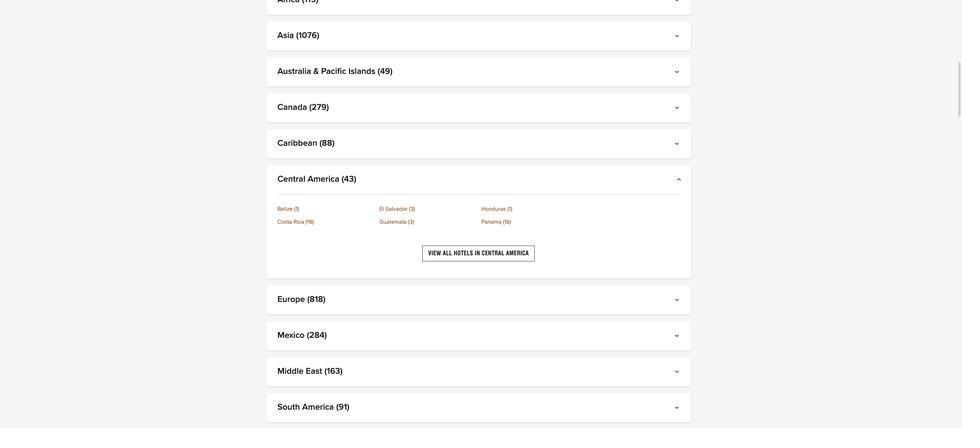 Task type: describe. For each thing, give the bounding box(es) containing it.
east
[[306, 367, 322, 376]]

mexico (284)
[[277, 331, 327, 340]]

view
[[428, 250, 441, 257]]

arrow down image for (163)
[[676, 370, 680, 376]]

honduras (1) link
[[481, 206, 578, 212]]

view all hotels in central america link
[[422, 246, 535, 262]]

view all hotels in central america
[[428, 250, 529, 257]]

guatemala (3)
[[379, 219, 414, 225]]

(16)
[[503, 219, 511, 225]]

(91)
[[336, 403, 349, 412]]

(279)
[[309, 103, 329, 112]]

europe (818)
[[277, 295, 326, 304]]

pacific
[[321, 67, 346, 76]]

1 vertical spatial (3)
[[408, 219, 414, 225]]

canada
[[277, 103, 307, 112]]

all
[[443, 250, 452, 257]]

0 vertical spatial (3)
[[409, 206, 415, 212]]

arrow down image for caribbean (88)
[[676, 142, 680, 148]]

central america (43)
[[277, 175, 356, 184]]

costa
[[277, 219, 292, 225]]

el salvador (3) link
[[379, 206, 476, 212]]

honduras (1)
[[481, 206, 512, 212]]

0 horizontal spatial central
[[277, 175, 305, 184]]

(49)
[[378, 67, 393, 76]]

(88)
[[320, 139, 335, 148]]

arrow down image for pacific
[[676, 70, 680, 76]]

arrow down image for europe (818)
[[676, 298, 680, 304]]

panama
[[481, 219, 502, 225]]

caribbean
[[277, 139, 317, 148]]

canada (279)
[[277, 103, 329, 112]]

arrow down image for canada (279)
[[676, 106, 680, 112]]

islands
[[348, 67, 375, 76]]

america for (91)
[[302, 403, 334, 412]]

asia (1076)
[[277, 31, 319, 40]]



Task type: locate. For each thing, give the bounding box(es) containing it.
(3)
[[409, 206, 415, 212], [408, 219, 414, 225]]

el salvador (3)
[[379, 206, 415, 212]]

1 (1) from the left
[[294, 206, 299, 212]]

arrow down image
[[676, 0, 680, 4], [676, 106, 680, 112], [676, 142, 680, 148], [676, 298, 680, 304], [676, 334, 680, 340], [676, 406, 680, 412]]

2 (1) from the left
[[508, 206, 512, 212]]

central
[[277, 175, 305, 184], [482, 250, 504, 257]]

(1) for belize (1)
[[294, 206, 299, 212]]

belize
[[277, 206, 293, 212]]

panama (16) link
[[481, 219, 578, 225]]

2 vertical spatial america
[[302, 403, 334, 412]]

south america (91)
[[277, 403, 349, 412]]

belize (1)
[[277, 206, 299, 212]]

&
[[313, 67, 319, 76]]

arrow down image for mexico (284)
[[676, 334, 680, 340]]

europe
[[277, 295, 305, 304]]

australia & pacific islands (49)
[[277, 67, 393, 76]]

salvador
[[385, 206, 407, 212]]

america for (43)
[[308, 175, 339, 184]]

(163)
[[324, 367, 343, 376]]

5 arrow down image from the top
[[676, 334, 680, 340]]

america inside view all hotels in central america link
[[506, 250, 529, 257]]

2 arrow down image from the top
[[676, 70, 680, 76]]

south
[[277, 403, 300, 412]]

6 arrow down image from the top
[[676, 406, 680, 412]]

arrow down image for south america (91)
[[676, 406, 680, 412]]

1 horizontal spatial central
[[482, 250, 504, 257]]

2 arrow down image from the top
[[676, 106, 680, 112]]

(1) up (16)
[[508, 206, 512, 212]]

guatemala (3) link
[[379, 219, 476, 225]]

(3) right salvador
[[409, 206, 415, 212]]

1 arrow down image from the top
[[676, 34, 680, 40]]

arrow up image
[[676, 178, 680, 184]]

belize (1) link
[[277, 206, 374, 212]]

3 arrow down image from the top
[[676, 370, 680, 376]]

mexico
[[277, 331, 305, 340]]

america down (16)
[[506, 250, 529, 257]]

america
[[308, 175, 339, 184], [506, 250, 529, 257], [302, 403, 334, 412]]

in
[[475, 250, 480, 257]]

0 vertical spatial arrow down image
[[676, 34, 680, 40]]

(43)
[[342, 175, 356, 184]]

(3) right guatemala
[[408, 219, 414, 225]]

0 vertical spatial central
[[277, 175, 305, 184]]

3 arrow down image from the top
[[676, 142, 680, 148]]

panama (16)
[[481, 219, 511, 225]]

0 vertical spatial america
[[308, 175, 339, 184]]

(1)
[[294, 206, 299, 212], [508, 206, 512, 212]]

central right in
[[482, 250, 504, 257]]

(1) right belize
[[294, 206, 299, 212]]

4 arrow down image from the top
[[676, 298, 680, 304]]

(1076)
[[296, 31, 319, 40]]

(818)
[[307, 295, 326, 304]]

middle east (163)
[[277, 367, 343, 376]]

1 vertical spatial arrow down image
[[676, 70, 680, 76]]

guatemala
[[379, 219, 407, 225]]

costa rica (19) link
[[277, 219, 374, 225]]

1 horizontal spatial (1)
[[508, 206, 512, 212]]

central up belize (1)
[[277, 175, 305, 184]]

costa rica (19)
[[277, 219, 314, 225]]

middle
[[277, 367, 304, 376]]

rica
[[293, 219, 304, 225]]

1 vertical spatial central
[[482, 250, 504, 257]]

(1) for honduras (1)
[[508, 206, 512, 212]]

0 horizontal spatial (1)
[[294, 206, 299, 212]]

1 vertical spatial america
[[506, 250, 529, 257]]

1 arrow down image from the top
[[676, 0, 680, 4]]

hotels
[[454, 250, 473, 257]]

caribbean (88)
[[277, 139, 335, 148]]

(284)
[[307, 331, 327, 340]]

2 vertical spatial arrow down image
[[676, 370, 680, 376]]

asia
[[277, 31, 294, 40]]

america left (91)
[[302, 403, 334, 412]]

(19)
[[306, 219, 314, 225]]

honduras
[[481, 206, 506, 212]]

australia
[[277, 67, 311, 76]]

america left (43)
[[308, 175, 339, 184]]

el
[[379, 206, 384, 212]]

arrow down image
[[676, 34, 680, 40], [676, 70, 680, 76], [676, 370, 680, 376]]



Task type: vqa. For each thing, say whether or not it's contained in the screenshot.


